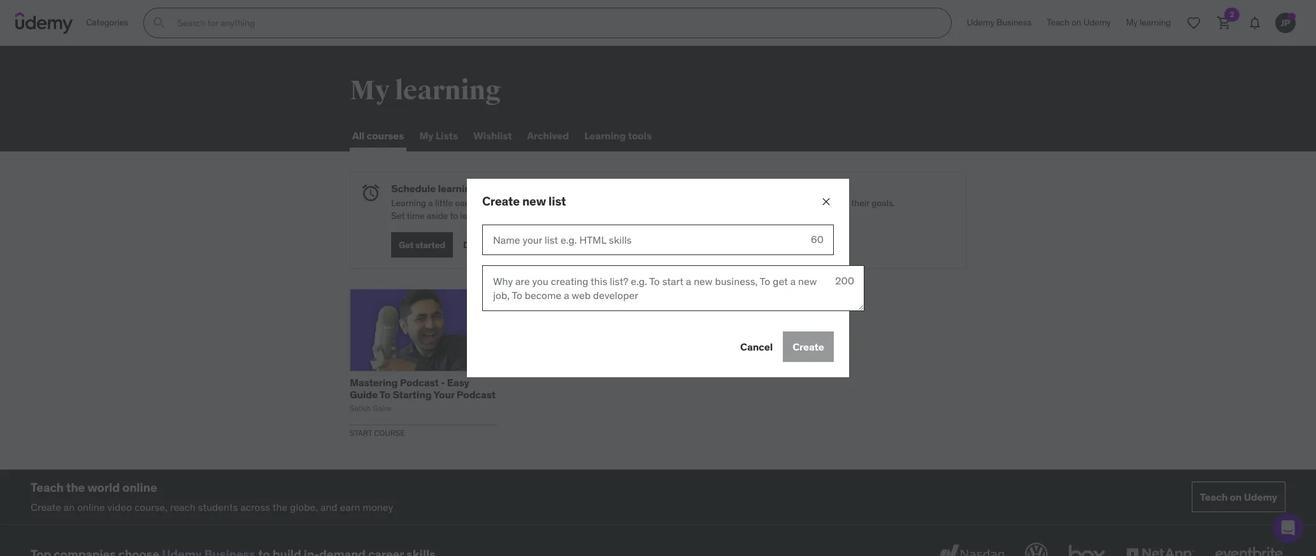Task type: vqa. For each thing, say whether or not it's contained in the screenshot.
and within teach the world online create an online video course, reach students across the globe, and earn money
yes



Task type: locate. For each thing, give the bounding box(es) containing it.
that
[[595, 198, 611, 209]]

1 vertical spatial my
[[419, 130, 433, 142]]

archived link
[[525, 121, 572, 152]]

1 vertical spatial create
[[793, 341, 824, 353]]

create
[[482, 193, 520, 209], [793, 341, 824, 353], [31, 501, 61, 514]]

their
[[851, 198, 870, 209]]

teach up the eventbrite image
[[1200, 491, 1228, 504]]

1 vertical spatial and
[[320, 501, 337, 514]]

learning
[[584, 130, 626, 142], [391, 198, 426, 209]]

new
[[522, 193, 546, 209]]

a left "habit"
[[728, 198, 732, 209]]

0 horizontal spatial to
[[450, 210, 458, 222]]

and
[[482, 210, 497, 222], [320, 501, 337, 514]]

scheduler.
[[635, 210, 676, 222]]

and left earn
[[320, 501, 337, 514]]

1 horizontal spatial online
[[122, 480, 157, 495]]

to down little
[[450, 210, 458, 222]]

0 horizontal spatial on
[[1072, 17, 1082, 28]]

1 horizontal spatial and
[[482, 210, 497, 222]]

Name your list e.g. HTML skills text field
[[482, 225, 801, 255]]

get
[[399, 240, 414, 251]]

1 horizontal spatial teach on udemy
[[1200, 491, 1277, 504]]

60
[[811, 233, 824, 246]]

my
[[350, 75, 390, 107], [419, 130, 433, 142]]

1 vertical spatial online
[[77, 501, 105, 514]]

1 vertical spatial teach on udemy link
[[1192, 482, 1286, 513]]

udemy
[[967, 17, 994, 28], [1084, 17, 1111, 28], [1244, 491, 1277, 504]]

0 horizontal spatial create
[[31, 501, 61, 514]]

0 vertical spatial the
[[66, 480, 85, 495]]

start course
[[350, 429, 405, 438]]

students up scheduler.
[[613, 198, 648, 209]]

0 horizontal spatial my
[[350, 75, 390, 107]]

0 vertical spatial create
[[482, 193, 520, 209]]

online right the an on the left bottom of the page
[[77, 501, 105, 514]]

learning right the 'make' at the top right of page
[[693, 198, 726, 209]]

get
[[499, 210, 513, 222]]

create right cancel
[[793, 341, 824, 353]]

0 vertical spatial learning
[[584, 130, 626, 142]]

time
[[479, 182, 501, 195], [407, 210, 425, 222]]

a
[[428, 198, 433, 209], [728, 198, 732, 209]]

1 vertical spatial reach
[[170, 501, 196, 514]]

0 vertical spatial my
[[350, 75, 390, 107]]

easy
[[447, 376, 469, 389]]

online up course,
[[122, 480, 157, 495]]

the
[[66, 480, 85, 495], [272, 501, 287, 514]]

course
[[374, 429, 405, 438]]

world
[[87, 480, 120, 495]]

schedule
[[391, 182, 436, 195]]

globe,
[[290, 501, 318, 514]]

and inside schedule learning time learning a little each day adds up. research shows that students who make learning a habit are more likely to reach their goals. set time aside to learn and get reminders using your learning scheduler.
[[482, 210, 497, 222]]

reach
[[827, 198, 849, 209], [170, 501, 196, 514]]

1 vertical spatial the
[[272, 501, 287, 514]]

starting
[[393, 389, 432, 401]]

0 vertical spatial reach
[[827, 198, 849, 209]]

who
[[651, 198, 667, 209]]

reminders
[[515, 210, 555, 222]]

my for my learning
[[350, 75, 390, 107]]

likely
[[795, 198, 815, 209]]

my up the all courses
[[350, 75, 390, 107]]

0 vertical spatial students
[[613, 198, 648, 209]]

time right set
[[407, 210, 425, 222]]

0 horizontal spatial online
[[77, 501, 105, 514]]

1 vertical spatial students
[[198, 501, 238, 514]]

create left the an on the left bottom of the page
[[31, 501, 61, 514]]

a left little
[[428, 198, 433, 209]]

1 horizontal spatial udemy
[[1084, 17, 1111, 28]]

1 vertical spatial learning
[[391, 198, 426, 209]]

the left globe, at the bottom left of the page
[[272, 501, 287, 514]]

mastering podcast -  easy guide to starting your podcast satish gaire
[[350, 376, 496, 414]]

podcast right your
[[457, 389, 496, 401]]

2 horizontal spatial udemy
[[1244, 491, 1277, 504]]

students inside schedule learning time learning a little each day adds up. research shows that students who make learning a habit are more likely to reach their goals. set time aside to learn and get reminders using your learning scheduler.
[[613, 198, 648, 209]]

0 vertical spatial and
[[482, 210, 497, 222]]

list
[[549, 193, 566, 209]]

learning down schedule
[[391, 198, 426, 209]]

0 horizontal spatial students
[[198, 501, 238, 514]]

create up get
[[482, 193, 520, 209]]

learn
[[460, 210, 480, 222]]

all courses link
[[350, 121, 407, 152]]

teach on udemy link
[[1039, 8, 1119, 38], [1192, 482, 1286, 513]]

1 horizontal spatial a
[[728, 198, 732, 209]]

more
[[772, 198, 792, 209]]

0 vertical spatial time
[[479, 182, 501, 195]]

to
[[817, 198, 825, 209], [450, 210, 458, 222]]

1 horizontal spatial learning
[[584, 130, 626, 142]]

learning left tools
[[584, 130, 626, 142]]

2 horizontal spatial teach
[[1200, 491, 1228, 504]]

mastering podcast -  easy guide to starting your podcast link
[[350, 376, 496, 401]]

1 horizontal spatial to
[[817, 198, 825, 209]]

eventbrite image
[[1212, 541, 1286, 557]]

across
[[240, 501, 270, 514]]

learning inside schedule learning time learning a little each day adds up. research shows that students who make learning a habit are more likely to reach their goals. set time aside to learn and get reminders using your learning scheduler.
[[391, 198, 426, 209]]

podcast left -
[[400, 376, 439, 389]]

box image
[[1066, 541, 1109, 557]]

teach left world at left
[[31, 480, 64, 495]]

0 horizontal spatial teach on udemy link
[[1039, 8, 1119, 38]]

shows
[[568, 198, 593, 209]]

students left across
[[198, 501, 238, 514]]

aside
[[427, 210, 448, 222]]

students
[[613, 198, 648, 209], [198, 501, 238, 514]]

create inside button
[[793, 341, 824, 353]]

cancel button
[[740, 332, 773, 363]]

0 horizontal spatial teach
[[31, 480, 64, 495]]

learning
[[395, 75, 501, 107], [438, 182, 477, 195], [693, 198, 726, 209], [600, 210, 633, 222]]

0 horizontal spatial time
[[407, 210, 425, 222]]

1 horizontal spatial podcast
[[457, 389, 496, 401]]

teach on udemy
[[1047, 17, 1111, 28], [1200, 491, 1277, 504]]

1 horizontal spatial students
[[613, 198, 648, 209]]

teach
[[1047, 17, 1070, 28], [31, 480, 64, 495], [1200, 491, 1228, 504]]

0 horizontal spatial reach
[[170, 501, 196, 514]]

submit search image
[[152, 15, 167, 31]]

schedule learning time learning a little each day adds up. research shows that students who make learning a habit are more likely to reach their goals. set time aside to learn and get reminders using your learning scheduler.
[[391, 182, 895, 222]]

time up day
[[479, 182, 501, 195]]

habit
[[735, 198, 755, 209]]

close modal image
[[820, 195, 833, 208]]

2 horizontal spatial create
[[793, 341, 824, 353]]

my lists link
[[417, 121, 461, 152]]

udemy for topmost teach on udemy link
[[1084, 17, 1111, 28]]

2 vertical spatial create
[[31, 501, 61, 514]]

on right business
[[1072, 17, 1082, 28]]

create button
[[783, 332, 834, 363]]

the up the an on the left bottom of the page
[[66, 480, 85, 495]]

and down day
[[482, 210, 497, 222]]

1 horizontal spatial create
[[482, 193, 520, 209]]

learning down that
[[600, 210, 633, 222]]

start
[[350, 429, 372, 438]]

0 vertical spatial on
[[1072, 17, 1082, 28]]

podcast
[[400, 376, 439, 389], [457, 389, 496, 401]]

my for my lists
[[419, 130, 433, 142]]

my left lists
[[419, 130, 433, 142]]

learning up each
[[438, 182, 477, 195]]

teach right business
[[1047, 17, 1070, 28]]

mastering
[[350, 376, 398, 389]]

1 horizontal spatial my
[[419, 130, 433, 142]]

reach left their
[[827, 198, 849, 209]]

courses
[[367, 130, 404, 142]]

0 horizontal spatial a
[[428, 198, 433, 209]]

get started
[[399, 240, 445, 251]]

2 a from the left
[[728, 198, 732, 209]]

0 vertical spatial teach on udemy
[[1047, 17, 1111, 28]]

udemy image
[[15, 12, 73, 34]]

reach right course,
[[170, 501, 196, 514]]

1 vertical spatial on
[[1230, 491, 1242, 504]]

to right likely
[[817, 198, 825, 209]]

0 horizontal spatial and
[[320, 501, 337, 514]]

tools
[[628, 130, 652, 142]]

-
[[441, 376, 445, 389]]

to
[[380, 389, 391, 401]]

on up the eventbrite image
[[1230, 491, 1242, 504]]

started
[[415, 240, 445, 251]]

on
[[1072, 17, 1082, 28], [1230, 491, 1242, 504]]

wishlist link
[[471, 121, 514, 152]]

1 vertical spatial teach on udemy
[[1200, 491, 1277, 504]]

1 horizontal spatial reach
[[827, 198, 849, 209]]

online
[[122, 480, 157, 495], [77, 501, 105, 514]]

learning tools
[[584, 130, 652, 142]]

1 horizontal spatial time
[[479, 182, 501, 195]]

0 horizontal spatial learning
[[391, 198, 426, 209]]



Task type: describe. For each thing, give the bounding box(es) containing it.
all courses
[[352, 130, 404, 142]]

udemy business link
[[959, 8, 1039, 38]]

day
[[476, 198, 491, 209]]

nasdaq image
[[934, 541, 1007, 557]]

archived
[[527, 130, 569, 142]]

teach inside the teach the world online create an online video course, reach students across the globe, and earn money
[[31, 480, 64, 495]]

udemy for the right teach on udemy link
[[1244, 491, 1277, 504]]

1 horizontal spatial on
[[1230, 491, 1242, 504]]

satish
[[350, 404, 371, 414]]

make
[[669, 198, 691, 209]]

are
[[757, 198, 770, 209]]

each
[[455, 198, 474, 209]]

0 horizontal spatial udemy
[[967, 17, 994, 28]]

reach inside the teach the world online create an online video course, reach students across the globe, and earn money
[[170, 501, 196, 514]]

business
[[997, 17, 1032, 28]]

students inside the teach the world online create an online video course, reach students across the globe, and earn money
[[198, 501, 238, 514]]

my lists
[[419, 130, 458, 142]]

an
[[64, 501, 75, 514]]

0 vertical spatial online
[[122, 480, 157, 495]]

0 horizontal spatial the
[[66, 480, 85, 495]]

adds
[[493, 198, 512, 209]]

1 a from the left
[[428, 198, 433, 209]]

using
[[557, 210, 579, 222]]

teach the world online create an online video course, reach students across the globe, and earn money
[[31, 480, 393, 514]]

volkswagen image
[[1023, 541, 1051, 557]]

gaire
[[373, 404, 391, 414]]

1 vertical spatial time
[[407, 210, 425, 222]]

Why are you creating this list? e.g. To start a new business, To get a new job, To become a web developer text field
[[482, 265, 865, 312]]

create new list dialog
[[467, 179, 865, 378]]

money
[[363, 501, 393, 514]]

learning up lists
[[395, 75, 501, 107]]

course,
[[134, 501, 168, 514]]

0 vertical spatial teach on udemy link
[[1039, 8, 1119, 38]]

goals.
[[872, 198, 895, 209]]

your
[[433, 389, 455, 401]]

lists
[[436, 130, 458, 142]]

udemy business
[[967, 17, 1032, 28]]

video
[[107, 501, 132, 514]]

and inside the teach the world online create an online video course, reach students across the globe, and earn money
[[320, 501, 337, 514]]

0 horizontal spatial teach on udemy
[[1047, 17, 1111, 28]]

1 horizontal spatial teach
[[1047, 17, 1070, 28]]

1 vertical spatial to
[[450, 210, 458, 222]]

wishlist
[[473, 130, 512, 142]]

0 horizontal spatial podcast
[[400, 376, 439, 389]]

dismiss button
[[463, 233, 496, 258]]

my learning
[[350, 75, 501, 107]]

your
[[581, 210, 598, 222]]

create for create
[[793, 341, 824, 353]]

reach inside schedule learning time learning a little each day adds up. research shows that students who make learning a habit are more likely to reach their goals. set time aside to learn and get reminders using your learning scheduler.
[[827, 198, 849, 209]]

get started button
[[391, 233, 453, 258]]

dismiss
[[463, 240, 496, 251]]

up.
[[514, 198, 526, 209]]

all
[[352, 130, 365, 142]]

1 horizontal spatial teach on udemy link
[[1192, 482, 1286, 513]]

learning tools link
[[582, 121, 654, 152]]

netapp image
[[1124, 541, 1197, 557]]

create inside the teach the world online create an online video course, reach students across the globe, and earn money
[[31, 501, 61, 514]]

cancel
[[740, 341, 773, 353]]

0 vertical spatial to
[[817, 198, 825, 209]]

earn
[[340, 501, 360, 514]]

create for create new list
[[482, 193, 520, 209]]

guide
[[350, 389, 378, 401]]

1 horizontal spatial the
[[272, 501, 287, 514]]

set
[[391, 210, 405, 222]]

200
[[835, 274, 854, 287]]

little
[[435, 198, 453, 209]]

learning inside 'link'
[[584, 130, 626, 142]]

create new list
[[482, 193, 566, 209]]

research
[[529, 198, 566, 209]]



